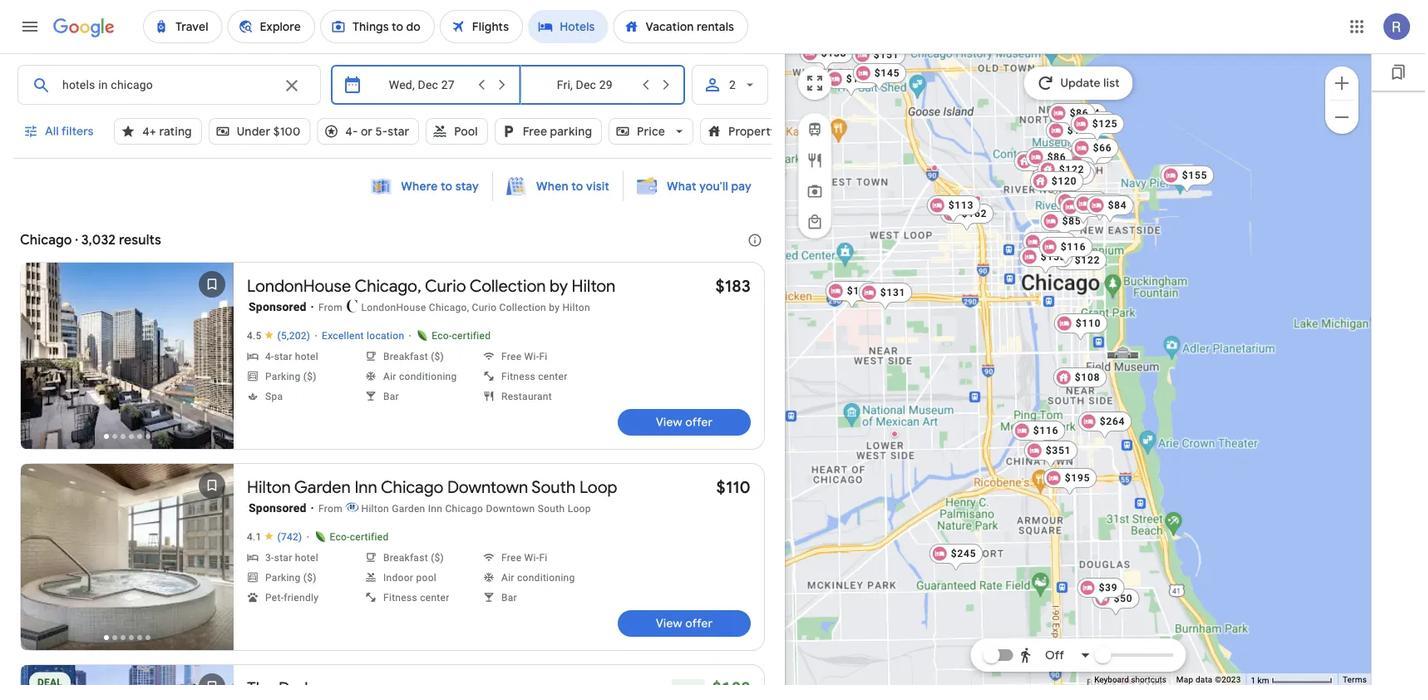Task type: locate. For each thing, give the bounding box(es) containing it.
1 vertical spatial certified
[[350, 531, 389, 543]]

· right location
[[409, 329, 412, 343]]

eco-certified link right location
[[416, 329, 491, 342]]

1 vertical spatial $183
[[716, 275, 751, 297]]

update
[[1061, 76, 1101, 91]]

keyboard shortcuts button
[[1095, 674, 1167, 685]]

$245 link
[[930, 544, 983, 572]]

clear image
[[282, 76, 302, 96]]

certified for left eco-certified link
[[350, 531, 389, 543]]

1 vertical spatial view offer link
[[618, 611, 751, 637]]

what you'll pay
[[667, 179, 752, 194]]

0 horizontal spatial $183
[[716, 275, 751, 297]]

0 horizontal spatial $86
[[1048, 151, 1067, 163]]

0 vertical spatial $110
[[1076, 318, 1101, 329]]

view offer link
[[618, 409, 751, 436], [618, 611, 751, 637]]

1 vertical spatial $86
[[1048, 151, 1067, 163]]

rating
[[159, 124, 192, 139]]

eco- right (742)
[[330, 531, 350, 543]]

0 horizontal spatial eco-
[[330, 531, 350, 543]]

1 vertical spatial view offer button
[[618, 611, 751, 637]]

2 offer from the top
[[686, 616, 713, 631]]

$142 link
[[1074, 194, 1127, 222]]

2 view offer from the top
[[656, 616, 713, 631]]

0 horizontal spatial $100
[[273, 124, 300, 139]]

1 vertical spatial $116 link
[[1012, 421, 1066, 449]]

1 view offer button from the top
[[618, 409, 751, 436]]

main menu image
[[20, 17, 40, 37]]

when to visit button
[[497, 171, 620, 202]]

zoom out map image
[[1332, 107, 1352, 127]]

0 vertical spatial eco-certified link
[[416, 329, 491, 342]]

photos list
[[21, 263, 234, 466], [21, 464, 234, 667], [21, 665, 234, 685]]

0 vertical spatial offer
[[686, 415, 713, 430]]

· for · excellent location ·
[[315, 329, 318, 343]]

eco-certified link right (742)
[[314, 530, 389, 544]]

$50 link
[[1093, 589, 1140, 617]]

0 horizontal spatial $116
[[1034, 425, 1059, 437]]

property type
[[728, 124, 805, 139]]

what
[[667, 179, 697, 194]]

$113
[[949, 200, 974, 211]]

$110
[[1076, 318, 1101, 329], [717, 477, 751, 498]]

$84
[[1108, 200, 1127, 211]]

0 vertical spatial back image
[[22, 339, 62, 379]]

1 vertical spatial $110 link
[[717, 477, 751, 498]]

$39 link
[[1078, 578, 1125, 606]]

back image for $183
[[22, 339, 62, 379]]

·
[[315, 329, 318, 343], [409, 329, 412, 343], [307, 530, 310, 544]]

$79
[[1036, 156, 1055, 167]]

$86 up $81
[[1048, 151, 1067, 163]]

$97 link
[[1060, 197, 1107, 225]]

1 to from the left
[[441, 179, 453, 194]]

1 horizontal spatial to
[[572, 179, 583, 194]]

$81
[[1053, 172, 1072, 184]]

1 view offer from the top
[[656, 415, 713, 430]]

0 vertical spatial $116
[[1061, 241, 1086, 253]]

0 vertical spatial $183
[[1077, 195, 1102, 207]]

eco- right location
[[432, 330, 452, 341]]

star
[[387, 124, 409, 139]]

0 vertical spatial view
[[656, 415, 683, 430]]

$134
[[1075, 107, 1101, 119]]

$129 link
[[1104, 151, 1157, 180]]

1 vertical spatial back image
[[22, 541, 62, 581]]

1 vertical spatial eco-certified link
[[314, 530, 389, 544]]

$139 link
[[800, 43, 854, 72]]

1 back image from the top
[[22, 339, 62, 379]]

photo 1 image
[[21, 263, 234, 449], [21, 464, 234, 650], [21, 665, 234, 685]]

ginosi 747 apartel image
[[932, 165, 938, 171]]

you'll
[[700, 179, 729, 194]]

0 horizontal spatial eco-certified link
[[314, 530, 389, 544]]

Search for places, hotels and more text field
[[62, 66, 272, 104]]

1 vertical spatial eco-
[[330, 531, 350, 543]]

0 vertical spatial view offer
[[656, 415, 713, 430]]

pool button
[[426, 111, 488, 151]]

1 view from the top
[[656, 415, 683, 430]]

2 view offer link from the top
[[618, 611, 751, 637]]

1 horizontal spatial $100
[[1086, 116, 1111, 127]]

$97
[[1082, 201, 1101, 213]]

$155
[[1183, 170, 1208, 181]]

1 offer from the top
[[686, 415, 713, 430]]

· for ·
[[307, 530, 310, 544]]

$110 inside map region
[[1076, 318, 1101, 329]]

0 vertical spatial $110 link
[[1054, 314, 1108, 342]]

· right (742)
[[307, 530, 310, 544]]

learn more about these results image
[[735, 220, 775, 260]]

view offer link for $110
[[618, 611, 751, 637]]

0 vertical spatial view offer link
[[618, 409, 751, 436]]

1 vertical spatial photo 1 image
[[21, 464, 234, 650]]

1 vertical spatial offer
[[686, 616, 713, 631]]

1 photo 1 image from the top
[[21, 263, 234, 449]]

0 horizontal spatial ·
[[307, 530, 310, 544]]

all filters
[[45, 124, 94, 139]]

$129
[[1125, 156, 1151, 167]]

$162 link
[[941, 204, 994, 232]]

0 vertical spatial $122 link
[[1038, 160, 1091, 180]]

2 photos list from the top
[[21, 464, 234, 667]]

4+ rating button
[[114, 111, 202, 151]]

$100 link
[[1064, 111, 1118, 140]]

2 vertical spatial photo 1 image
[[21, 665, 234, 685]]

map
[[1177, 675, 1194, 685]]

$153
[[1041, 251, 1067, 263]]

1 vertical spatial $116
[[1034, 425, 1059, 437]]

0 horizontal spatial $110 link
[[717, 477, 751, 498]]

to left visit at the left
[[572, 179, 583, 194]]

view offer
[[656, 415, 713, 430], [656, 616, 713, 631]]

1 horizontal spatial certified
[[452, 330, 491, 341]]

1 horizontal spatial $110 link
[[1054, 314, 1108, 342]]

0 vertical spatial eco-
[[432, 330, 452, 341]]

pool
[[454, 124, 478, 139]]

1 view offer link from the top
[[618, 409, 751, 436]]

1 horizontal spatial ·
[[315, 329, 318, 343]]

price
[[637, 124, 665, 139]]

eco-certified right location
[[432, 330, 491, 341]]

view offer for $183
[[656, 415, 713, 430]]

0 vertical spatial photo 1 image
[[21, 263, 234, 449]]

acacia hotel image
[[975, 195, 981, 202]]

$107
[[1044, 236, 1070, 248]]

$86 up $132
[[1070, 107, 1089, 119]]

2 photo 1 image from the top
[[21, 464, 234, 650]]

0 vertical spatial eco-certified
[[432, 330, 491, 341]]

2 view offer button from the top
[[618, 611, 751, 637]]

$199 link
[[1054, 300, 1108, 329]]

view
[[656, 415, 683, 430], [656, 616, 683, 631]]

$120 link
[[1030, 171, 1084, 191]]

Check-in text field
[[373, 66, 471, 104]]

0 vertical spatial $86 link
[[1048, 103, 1096, 131]]

$100
[[1086, 116, 1111, 127], [273, 124, 300, 139]]

0 vertical spatial view offer button
[[618, 409, 751, 436]]

$151 link
[[852, 45, 906, 73]]

$116
[[1061, 241, 1086, 253], [1034, 425, 1059, 437]]

0 vertical spatial certified
[[452, 330, 491, 341]]

1 photos list from the top
[[21, 263, 234, 466]]

$183 link
[[1055, 191, 1109, 220], [716, 275, 751, 297]]

1 vertical spatial $183 link
[[716, 275, 751, 297]]

· right (5,202)
[[315, 329, 318, 343]]

0 horizontal spatial $110
[[717, 477, 751, 498]]

data
[[1196, 675, 1213, 685]]

2 horizontal spatial ·
[[409, 329, 412, 343]]

map data ©2023
[[1177, 675, 1241, 685]]

where to stay button
[[361, 171, 489, 202]]

4.5
[[247, 330, 262, 342]]

0 vertical spatial $86
[[1070, 107, 1089, 119]]

$351 link
[[1025, 441, 1078, 469]]

all
[[45, 124, 59, 139]]

photo 1 image for $183
[[21, 263, 234, 449]]

eco-certified
[[432, 330, 491, 341], [330, 531, 389, 543]]

offer
[[686, 415, 713, 430], [686, 616, 713, 631]]

1 vertical spatial eco-certified
[[330, 531, 389, 543]]

view offer link for $183
[[618, 409, 751, 436]]

2 to from the left
[[572, 179, 583, 194]]

1 horizontal spatial $110
[[1076, 318, 1101, 329]]

$116 link
[[1039, 237, 1093, 265], [1012, 421, 1066, 449]]

offer for $110
[[686, 616, 713, 631]]

2 back image from the top
[[22, 541, 62, 581]]

photos list for $110
[[21, 464, 234, 667]]

what you'll pay button
[[627, 171, 762, 202]]

filters
[[61, 124, 94, 139]]

view offer button for $110
[[618, 611, 751, 637]]

under $100
[[236, 124, 300, 139]]

1 vertical spatial $122
[[1075, 255, 1101, 266]]

terms
[[1343, 675, 1367, 685]]

off
[[1046, 648, 1065, 663]]

0 horizontal spatial $183 link
[[716, 275, 751, 297]]

keyboard shortcuts
[[1095, 675, 1167, 685]]

$116 up $351
[[1034, 425, 1059, 437]]

offer for $183
[[686, 415, 713, 430]]

1 vertical spatial view offer
[[656, 616, 713, 631]]

1 vertical spatial view
[[656, 616, 683, 631]]

off button
[[1015, 635, 1097, 675]]

2
[[729, 78, 736, 91]]

1 horizontal spatial eco-
[[432, 330, 452, 341]]

$66 link
[[1072, 138, 1119, 166]]

excellent
[[322, 330, 364, 342]]

4+
[[142, 124, 156, 139]]

$125 link
[[1071, 114, 1125, 142]]

next image
[[192, 541, 232, 581]]

back image
[[22, 339, 62, 379], [22, 541, 62, 581]]

$122
[[1059, 164, 1085, 176], [1075, 255, 1101, 266]]

view offer for $110
[[656, 616, 713, 631]]

eco-certified link
[[416, 329, 491, 342], [314, 530, 389, 544]]

0 vertical spatial $183 link
[[1055, 191, 1109, 220]]

certified
[[452, 330, 491, 341], [350, 531, 389, 543]]

$108 link
[[1054, 368, 1107, 388]]

0 horizontal spatial to
[[441, 179, 453, 194]]

eco-certified right (742)
[[330, 531, 389, 543]]

$108
[[1075, 372, 1101, 383]]

property type button
[[700, 111, 833, 151]]

save hilton garden inn chicago downtown south loop to collection image
[[192, 466, 232, 506]]

$116 down the $85 "link"
[[1061, 241, 1086, 253]]

$183
[[1077, 195, 1102, 207], [716, 275, 751, 297]]

stay
[[456, 179, 479, 194]]

4.5 out of 5 stars from 5,202 reviews image
[[247, 330, 310, 342]]

1 horizontal spatial $183
[[1077, 195, 1102, 207]]

0 horizontal spatial certified
[[350, 531, 389, 543]]

to left the stay
[[441, 179, 453, 194]]

view offer button for $183
[[618, 409, 751, 436]]

1 horizontal spatial $86
[[1070, 107, 1089, 119]]

2 view from the top
[[656, 616, 683, 631]]



Task type: describe. For each thing, give the bounding box(es) containing it.
property
[[728, 124, 777, 139]]

map region
[[649, 0, 1426, 685]]

1 horizontal spatial eco-certified link
[[416, 329, 491, 342]]

$113 link
[[927, 195, 981, 224]]

$84 link
[[1087, 195, 1134, 224]]

back image for $110
[[22, 541, 62, 581]]

1 vertical spatial $122 link
[[1054, 250, 1107, 270]]

$195
[[1065, 472, 1091, 484]]

$85 link
[[1041, 211, 1088, 240]]

$188 link
[[825, 69, 879, 97]]

$131 link
[[859, 283, 913, 311]]

view for $110
[[656, 616, 683, 631]]

parking
[[550, 124, 592, 139]]

photos list for $183
[[21, 263, 234, 466]]

0 vertical spatial $122
[[1059, 164, 1085, 176]]

$50
[[1114, 593, 1133, 605]]

when to visit
[[536, 179, 610, 194]]

under $100 button
[[208, 111, 310, 151]]

save londonhouse chicago, curio collection by hilton to collection image
[[192, 264, 232, 304]]

price button
[[609, 111, 693, 151]]

photo 1 image for $110
[[21, 464, 234, 650]]

(5,202)
[[277, 330, 310, 342]]

$79 link
[[1014, 151, 1062, 171]]

$134 link
[[1054, 103, 1107, 131]]

next image
[[192, 339, 232, 379]]

$351
[[1046, 445, 1072, 457]]

hilton garden inn chicago mccormick place image
[[1092, 445, 1099, 452]]

list
[[1104, 76, 1120, 91]]

$142
[[1095, 198, 1121, 210]]

update list
[[1061, 76, 1120, 91]]

1 vertical spatial $110
[[717, 477, 751, 498]]

0 vertical spatial $116 link
[[1039, 237, 1093, 265]]

free parking button
[[494, 111, 602, 151]]

1 horizontal spatial $116
[[1061, 241, 1086, 253]]

type
[[780, 124, 805, 139]]

1 vertical spatial $86 link
[[1026, 147, 1073, 176]]

$80 link
[[1067, 144, 1114, 172]]

free
[[523, 124, 547, 139]]

or
[[360, 124, 372, 139]]

where to stay
[[401, 179, 479, 194]]

$100 inside map region
[[1086, 116, 1111, 127]]

$42 link
[[1049, 161, 1097, 190]]

©2023
[[1215, 675, 1241, 685]]

$66
[[1093, 142, 1112, 154]]

3 photo 1 image from the top
[[21, 665, 234, 685]]

4+ rating
[[142, 124, 192, 139]]

$153 link
[[1020, 247, 1073, 275]]

$264
[[1100, 416, 1126, 428]]

keyboard
[[1095, 675, 1129, 685]]

$106 link
[[826, 281, 879, 309]]

$183 inside $183 link
[[1077, 195, 1102, 207]]

1 horizontal spatial $183 link
[[1055, 191, 1109, 220]]

pay
[[732, 179, 752, 194]]

where
[[401, 179, 438, 194]]

to for visit
[[572, 179, 583, 194]]

4- or 5-star button
[[317, 111, 419, 151]]

5-
[[375, 124, 387, 139]]

$195 link
[[1044, 468, 1097, 497]]

visit
[[586, 179, 610, 194]]

shortcuts
[[1132, 675, 1167, 685]]

location
[[367, 330, 405, 342]]

to for stay
[[441, 179, 453, 194]]

free parking
[[523, 124, 592, 139]]

1 horizontal spatial eco-certified
[[432, 330, 491, 341]]

zoom in map image
[[1332, 73, 1352, 93]]

4.1
[[247, 531, 262, 543]]

save the drake to collection image
[[192, 667, 232, 685]]

$162
[[962, 208, 987, 220]]

chicago · 3,032 results
[[20, 232, 161, 249]]

$155 link
[[1161, 166, 1215, 194]]

$151
[[874, 49, 899, 61]]

$42
[[1071, 166, 1090, 177]]

$120
[[1052, 176, 1077, 187]]

filters form
[[13, 53, 833, 168]]

$107 link
[[1023, 232, 1076, 260]]

chicago · 3,032
[[20, 232, 116, 249]]

$145
[[875, 67, 900, 79]]

certified for right eco-certified link
[[452, 330, 491, 341]]

4.1 out of 5 stars from 742 reviews image
[[247, 531, 302, 544]]

4- or 5-star
[[345, 124, 409, 139]]

benedictine bed and breakfast image
[[943, 543, 950, 550]]

$39
[[1099, 582, 1118, 594]]

update list button
[[1024, 67, 1133, 100]]

$92 link
[[1048, 165, 1095, 193]]

$132
[[1068, 125, 1093, 136]]

0 horizontal spatial eco-certified
[[330, 531, 389, 543]]

3 photos list from the top
[[21, 665, 234, 685]]

under
[[236, 124, 270, 139]]

view larger map image
[[805, 73, 825, 93]]

excellent location link
[[322, 330, 405, 343]]

4-
[[345, 124, 358, 139]]

Check-out text field
[[535, 66, 635, 104]]

$85
[[1063, 215, 1082, 227]]

$245
[[951, 548, 977, 560]]

view for $183
[[656, 415, 683, 430]]

$264 link
[[1079, 412, 1132, 440]]

when
[[536, 179, 569, 194]]

$80
[[1088, 148, 1107, 160]]

results
[[119, 232, 161, 249]]

casa del sol image
[[892, 431, 898, 438]]

$100 inside button
[[273, 124, 300, 139]]



Task type: vqa. For each thing, say whether or not it's contained in the screenshot.
Field at the left of page
no



